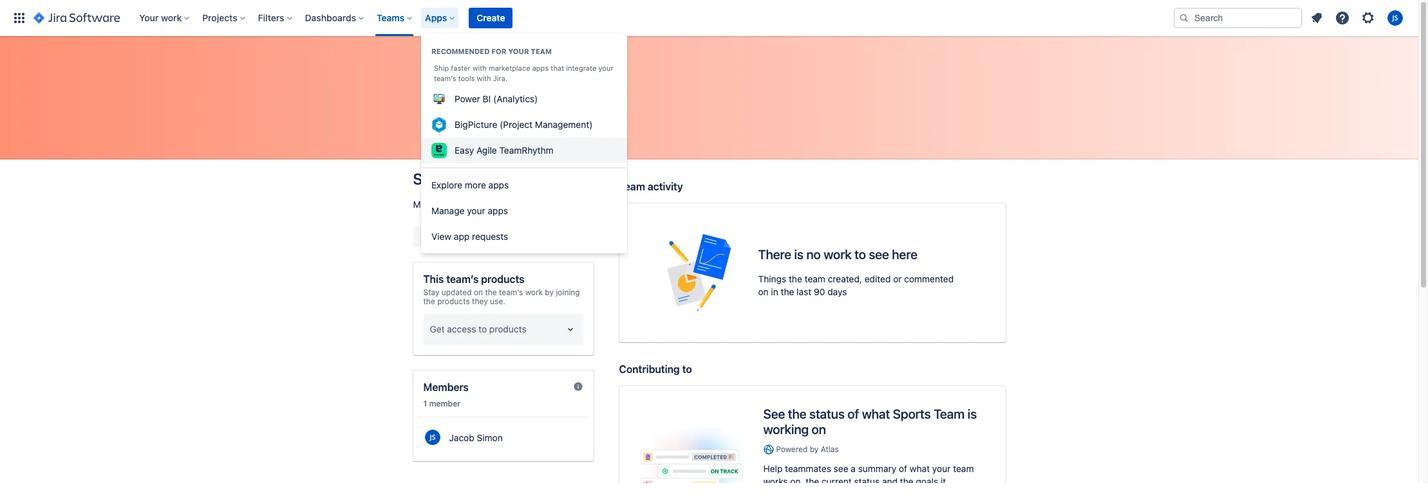 Task type: describe. For each thing, give the bounding box(es) containing it.
team activity
[[619, 181, 683, 193]]

1 member
[[424, 399, 461, 409]]

app
[[454, 231, 470, 242]]

see the status of what sports team is working on
[[764, 407, 977, 437]]

apps for explore more apps
[[489, 180, 509, 191]]

view
[[432, 231, 452, 242]]

commented
[[905, 274, 954, 285]]

teams
[[377, 12, 405, 23]]

get access to products
[[430, 324, 527, 335]]

manage
[[432, 206, 465, 216]]

easy
[[455, 145, 474, 156]]

1 vertical spatial sports
[[506, 199, 533, 210]]

your inside help teammates see a summary of what your team works on, the current status and the goals i
[[933, 464, 951, 475]]

access
[[447, 324, 476, 335]]

on,
[[791, 477, 804, 484]]

help
[[764, 464, 783, 475]]

apps button
[[421, 8, 460, 28]]

filters
[[258, 12, 284, 23]]

management
[[413, 199, 467, 210]]

1 vertical spatial for
[[493, 199, 504, 210]]

easy agile teamrhythm link
[[421, 138, 627, 164]]

add
[[468, 231, 485, 242]]

manage your apps
[[432, 206, 508, 216]]

of inside help teammates see a summary of what your team works on, the current status and the goals i
[[899, 464, 908, 475]]

1
[[424, 399, 427, 409]]

your up add
[[467, 206, 486, 216]]

on inside see the status of what sports team is working on
[[812, 423, 826, 437]]

team inside see the status of what sports team is working on
[[934, 407, 965, 422]]

works
[[764, 477, 788, 484]]

explore more apps
[[432, 180, 509, 191]]

dashboards
[[305, 12, 356, 23]]

this team's products stay updated on the team's work by joining the products they use.
[[424, 274, 580, 307]]

(project
[[500, 119, 533, 130]]

teammates
[[785, 464, 832, 475]]

tools
[[458, 74, 475, 82]]

settings image
[[1361, 10, 1377, 26]]

or
[[894, 274, 902, 285]]

bigpicture (project management) link
[[421, 112, 627, 138]]

summary
[[859, 464, 897, 475]]

see inside help teammates see a summary of what your team works on, the current status and the goals i
[[834, 464, 849, 475]]

management team for sports
[[413, 199, 533, 210]]

atlas
[[821, 445, 839, 455]]

work inside popup button
[[161, 12, 182, 23]]

apps
[[425, 12, 447, 23]]

sports inside see the status of what sports team is working on
[[893, 407, 931, 422]]

recommended
[[432, 47, 490, 55]]

bi
[[483, 93, 491, 104]]

0 horizontal spatial team
[[461, 170, 498, 188]]

status inside see the status of what sports team is working on
[[810, 407, 845, 422]]

use.
[[490, 297, 506, 307]]

explore
[[432, 180, 463, 191]]

by inside this team's products stay updated on the team's work by joining the products they use.
[[545, 288, 554, 298]]

last
[[797, 287, 812, 298]]

simon
[[477, 433, 503, 444]]

the right in
[[781, 287, 795, 298]]

teams button
[[373, 8, 418, 28]]

management)
[[535, 119, 593, 130]]

your
[[139, 12, 159, 23]]

that
[[551, 64, 564, 72]]

create button
[[469, 8, 513, 28]]

0 vertical spatial see
[[869, 247, 890, 262]]

a
[[851, 464, 856, 475]]

group containing power bi (analytics)
[[421, 33, 627, 167]]

0 vertical spatial to
[[855, 247, 866, 262]]

1 horizontal spatial team
[[619, 181, 645, 193]]

on inside things the team created, edited or commented on in the last 90 days
[[759, 287, 769, 298]]

members
[[424, 382, 469, 394]]

faster
[[451, 64, 471, 72]]

add people
[[468, 231, 516, 242]]

created,
[[828, 274, 863, 285]]

this
[[424, 274, 444, 285]]

bigpicture logo image
[[432, 117, 447, 133]]

work inside this team's products stay updated on the team's work by joining the products they use.
[[526, 288, 543, 298]]

the right updated
[[485, 288, 497, 298]]

your work
[[139, 12, 182, 23]]

0 horizontal spatial sports
[[413, 170, 458, 188]]

0 vertical spatial is
[[795, 247, 804, 262]]

powered
[[777, 445, 808, 455]]

power
[[455, 93, 480, 104]]

0 vertical spatial products
[[481, 274, 525, 285]]

manage your apps link
[[421, 198, 627, 224]]

explore more apps link
[[421, 173, 627, 198]]

appswitcher icon image
[[12, 10, 27, 26]]

your work button
[[135, 8, 195, 28]]

the up last
[[789, 274, 803, 285]]

contributing to
[[619, 364, 692, 376]]

team inside things the team created, edited or commented on in the last 90 days
[[805, 274, 826, 285]]

view app requests link
[[421, 224, 627, 250]]

your profile and settings image
[[1388, 10, 1404, 26]]

days
[[828, 287, 847, 298]]

atlas image
[[764, 445, 774, 455]]

ship
[[434, 64, 449, 72]]

edited
[[865, 274, 891, 285]]

banner containing your work
[[0, 0, 1419, 36]]

sports team
[[413, 170, 498, 188]]

projects button
[[199, 8, 250, 28]]



Task type: vqa. For each thing, say whether or not it's contained in the screenshot.
THE PROJECTS popup button
yes



Task type: locate. For each thing, give the bounding box(es) containing it.
primary element
[[8, 0, 1174, 36]]

your inside ship faster with marketplace apps that integrate your team's tools with jira.
[[599, 64, 614, 72]]

1 horizontal spatial sports
[[506, 199, 533, 210]]

0 horizontal spatial on
[[474, 288, 483, 298]]

the up working
[[788, 407, 807, 422]]

of up powered by atlas link
[[848, 407, 860, 422]]

2 horizontal spatial sports
[[893, 407, 931, 422]]

1 vertical spatial see
[[834, 464, 849, 475]]

jira software image
[[33, 10, 120, 26], [33, 10, 120, 26]]

contributing
[[619, 364, 680, 376]]

team's down ship
[[434, 74, 456, 82]]

banner
[[0, 0, 1419, 36]]

on left in
[[759, 287, 769, 298]]

0 horizontal spatial to
[[479, 324, 487, 335]]

power bi (analytics)
[[455, 93, 538, 104]]

apps up people
[[488, 206, 508, 216]]

products up "use."
[[481, 274, 525, 285]]

0 vertical spatial for
[[492, 47, 507, 55]]

jacob
[[449, 433, 475, 444]]

0 vertical spatial sports
[[413, 170, 458, 188]]

apps inside ship faster with marketplace apps that integrate your team's tools with jira.
[[533, 64, 549, 72]]

1 horizontal spatial work
[[526, 288, 543, 298]]

products down "use."
[[490, 324, 527, 335]]

status
[[810, 407, 845, 422], [855, 477, 880, 484]]

get
[[430, 324, 445, 335]]

marketplace
[[489, 64, 531, 72]]

requests
[[472, 231, 508, 242]]

2 vertical spatial team's
[[499, 288, 523, 298]]

0 vertical spatial what
[[862, 407, 891, 422]]

2 vertical spatial to
[[683, 364, 692, 376]]

to right contributing
[[683, 364, 692, 376]]

products left they
[[438, 297, 470, 307]]

0 vertical spatial with
[[473, 64, 487, 72]]

what up powered by atlas link
[[862, 407, 891, 422]]

of
[[848, 407, 860, 422], [899, 464, 908, 475]]

status down summary
[[855, 477, 880, 484]]

to up created,
[[855, 247, 866, 262]]

your right integrate
[[599, 64, 614, 72]]

create
[[477, 12, 505, 23]]

1 horizontal spatial see
[[869, 247, 890, 262]]

0 vertical spatial apps
[[533, 64, 549, 72]]

the
[[789, 274, 803, 285], [781, 287, 795, 298], [485, 288, 497, 298], [424, 297, 435, 307], [788, 407, 807, 422], [806, 477, 820, 484], [901, 477, 914, 484]]

dashboards button
[[301, 8, 369, 28]]

team
[[531, 47, 552, 55], [470, 199, 490, 210], [805, 274, 826, 285], [954, 464, 974, 475]]

group
[[421, 33, 627, 167]]

on inside this team's products stay updated on the team's work by joining the products they use.
[[474, 288, 483, 298]]

with up tools
[[473, 64, 487, 72]]

1 vertical spatial by
[[810, 445, 819, 455]]

to right access
[[479, 324, 487, 335]]

your up marketplace
[[509, 47, 529, 55]]

filters button
[[254, 8, 297, 28]]

see up 'current'
[[834, 464, 849, 475]]

bigpicture
[[455, 119, 498, 130]]

1 horizontal spatial on
[[759, 287, 769, 298]]

1 vertical spatial is
[[968, 407, 977, 422]]

team
[[461, 170, 498, 188], [619, 181, 645, 193], [934, 407, 965, 422]]

2 vertical spatial sports
[[893, 407, 931, 422]]

apps left that
[[533, 64, 549, 72]]

teamrhythm
[[500, 145, 554, 156]]

for up marketplace
[[492, 47, 507, 55]]

work right 'your'
[[161, 12, 182, 23]]

with left jira.
[[477, 74, 491, 82]]

sports up "management"
[[413, 170, 458, 188]]

2 horizontal spatial on
[[812, 423, 826, 437]]

2 vertical spatial products
[[490, 324, 527, 335]]

1 vertical spatial status
[[855, 477, 880, 484]]

what inside see the status of what sports team is working on
[[862, 407, 891, 422]]

on
[[759, 287, 769, 298], [474, 288, 483, 298], [812, 423, 826, 437]]

and
[[883, 477, 898, 484]]

to
[[855, 247, 866, 262], [479, 324, 487, 335], [683, 364, 692, 376]]

by left joining
[[545, 288, 554, 298]]

see
[[764, 407, 785, 422]]

projects
[[202, 12, 237, 23]]

sports down the explore more apps link
[[506, 199, 533, 210]]

power bi (analytics) link
[[421, 86, 627, 112]]

what up goals
[[910, 464, 930, 475]]

status inside help teammates see a summary of what your team works on, the current status and the goals i
[[855, 477, 880, 484]]

powerbi logo image
[[432, 91, 447, 107]]

help teammates see a summary of what your team works on, the current status and the goals i
[[764, 464, 974, 484]]

1 horizontal spatial of
[[899, 464, 908, 475]]

is inside see the status of what sports team is working on
[[968, 407, 977, 422]]

1 vertical spatial of
[[899, 464, 908, 475]]

see up edited
[[869, 247, 890, 262]]

what inside help teammates see a summary of what your team works on, the current status and the goals i
[[910, 464, 930, 475]]

jira.
[[493, 74, 508, 82]]

1 vertical spatial work
[[824, 247, 852, 262]]

work right no
[[824, 247, 852, 262]]

view app requests
[[432, 231, 508, 242]]

0 horizontal spatial work
[[161, 12, 182, 23]]

2 vertical spatial apps
[[488, 206, 508, 216]]

2 horizontal spatial work
[[824, 247, 852, 262]]

for down the explore more apps link
[[493, 199, 504, 210]]

updated
[[442, 288, 472, 298]]

the inside see the status of what sports team is working on
[[788, 407, 807, 422]]

they
[[472, 297, 488, 307]]

the right and
[[901, 477, 914, 484]]

things
[[759, 274, 787, 285]]

0 horizontal spatial of
[[848, 407, 860, 422]]

0 vertical spatial status
[[810, 407, 845, 422]]

things the team created, edited or commented on in the last 90 days
[[759, 274, 954, 298]]

there is no work to see here
[[759, 247, 918, 262]]

activity
[[648, 181, 683, 193]]

on up atlas at the bottom of the page
[[812, 423, 826, 437]]

Search field
[[1174, 8, 1303, 28]]

1 horizontal spatial what
[[910, 464, 930, 475]]

more
[[465, 180, 486, 191]]

by left atlas at the bottom of the page
[[810, 445, 819, 455]]

open image
[[563, 322, 578, 338]]

apps right more
[[489, 180, 509, 191]]

people
[[487, 231, 516, 242]]

0 vertical spatial work
[[161, 12, 182, 23]]

powered by atlas link
[[764, 444, 985, 456]]

apps inside the explore more apps link
[[489, 180, 509, 191]]

1 vertical spatial what
[[910, 464, 930, 475]]

on left "use."
[[474, 288, 483, 298]]

agile
[[477, 145, 497, 156]]

recommended for your team
[[432, 47, 552, 55]]

add people button
[[413, 227, 570, 247]]

1 vertical spatial products
[[438, 297, 470, 307]]

the down teammates
[[806, 477, 820, 484]]

1 horizontal spatial is
[[968, 407, 977, 422]]

2 horizontal spatial team
[[934, 407, 965, 422]]

0 horizontal spatial by
[[545, 288, 554, 298]]

status up atlas at the bottom of the page
[[810, 407, 845, 422]]

2 vertical spatial work
[[526, 288, 543, 298]]

stay
[[424, 288, 440, 298]]

in
[[771, 287, 779, 298]]

apps
[[533, 64, 549, 72], [489, 180, 509, 191], [488, 206, 508, 216]]

sports up powered by atlas link
[[893, 407, 931, 422]]

team's right they
[[499, 288, 523, 298]]

2 horizontal spatial to
[[855, 247, 866, 262]]

apps for manage your apps
[[488, 206, 508, 216]]

powered by atlas
[[777, 445, 839, 455]]

goals
[[916, 477, 939, 484]]

for
[[492, 47, 507, 55], [493, 199, 504, 210]]

90
[[814, 287, 826, 298]]

bigpicture (project management)
[[455, 119, 593, 130]]

member
[[429, 399, 461, 409]]

0 horizontal spatial is
[[795, 247, 804, 262]]

1 horizontal spatial status
[[855, 477, 880, 484]]

apps inside manage your apps link
[[488, 206, 508, 216]]

sports
[[413, 170, 458, 188], [506, 199, 533, 210], [893, 407, 931, 422]]

0 horizontal spatial status
[[810, 407, 845, 422]]

team inside help teammates see a summary of what your team works on, the current status and the goals i
[[954, 464, 974, 475]]

your up goals
[[933, 464, 951, 475]]

easy agile teamrhythm
[[455, 145, 554, 156]]

work left joining
[[526, 288, 543, 298]]

jacob simon link
[[418, 426, 588, 452]]

team's
[[434, 74, 456, 82], [447, 274, 479, 285], [499, 288, 523, 298]]

here
[[892, 247, 918, 262]]

1 vertical spatial team's
[[447, 274, 479, 285]]

integrate
[[566, 64, 597, 72]]

1 vertical spatial with
[[477, 74, 491, 82]]

1 horizontal spatial to
[[683, 364, 692, 376]]

joining
[[556, 288, 580, 298]]

1 vertical spatial to
[[479, 324, 487, 335]]

ship faster with marketplace apps that integrate your team's tools with jira.
[[434, 64, 614, 82]]

what
[[862, 407, 891, 422], [910, 464, 930, 475]]

current
[[822, 477, 852, 484]]

jacob simon
[[449, 433, 503, 444]]

see
[[869, 247, 890, 262], [834, 464, 849, 475]]

search image
[[1180, 13, 1190, 23]]

of inside see the status of what sports team is working on
[[848, 407, 860, 422]]

1 horizontal spatial by
[[810, 445, 819, 455]]

team's up updated
[[447, 274, 479, 285]]

easyagile logo image
[[432, 143, 447, 158]]

working
[[764, 423, 809, 437]]

0 horizontal spatial what
[[862, 407, 891, 422]]

0 vertical spatial of
[[848, 407, 860, 422]]

1 vertical spatial apps
[[489, 180, 509, 191]]

work
[[161, 12, 182, 23], [824, 247, 852, 262], [526, 288, 543, 298]]

the down this
[[424, 297, 435, 307]]

0 horizontal spatial see
[[834, 464, 849, 475]]

of right summary
[[899, 464, 908, 475]]

team's inside ship faster with marketplace apps that integrate your team's tools with jira.
[[434, 74, 456, 82]]

0 vertical spatial by
[[545, 288, 554, 298]]

0 vertical spatial team's
[[434, 74, 456, 82]]



